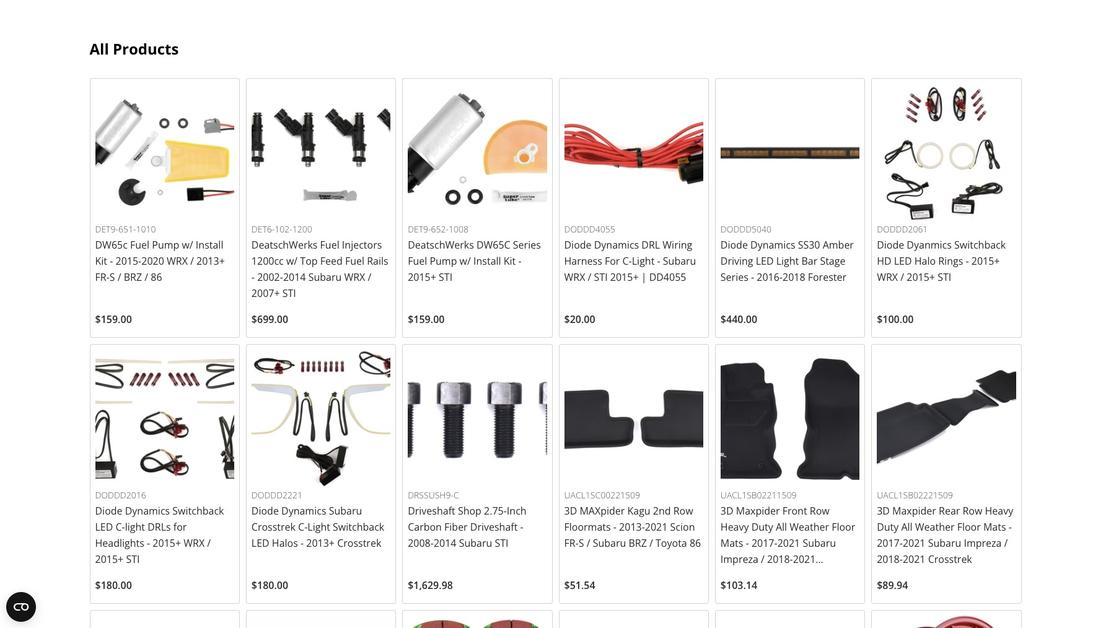 Task type: locate. For each thing, give the bounding box(es) containing it.
1 horizontal spatial $159.00
[[408, 313, 445, 326]]

0 horizontal spatial row
[[674, 504, 694, 518]]

0 vertical spatial pump
[[152, 238, 179, 252]]

led inside the doddd2061 diode dyanmics switchback hd led halo rings - 2015+ wrx / 2015+ sti
[[895, 254, 913, 268]]

3d for 3d maxpider front row heavy duty all weather floor mats - 2017-2021 subaru impreza / 2018-2021 crosstrek
[[721, 504, 734, 518]]

dynamics inside doddd2221 diode dynamics subaru crosstrek c-light switchback led halos - 2013+ crosstrek
[[282, 504, 326, 518]]

mats inside uacl1sb02211509 3d maxpider front row heavy duty all weather floor mats - 2017-2021 subaru impreza / 2018-2021 crosstrek
[[721, 536, 744, 550]]

0 horizontal spatial $159.00
[[95, 313, 132, 326]]

install inside det9-652-1008 deatschwerks dw65c series fuel pump w/ install kit - 2015+ sti
[[474, 254, 501, 268]]

3d down uacl1sb02221509
[[878, 504, 890, 518]]

1 det9- from the left
[[95, 223, 118, 235]]

3d down uacl1sb02211509
[[721, 504, 734, 518]]

det6-102-1200 deatschwerks fuel injectors 1200cc w/ top feed fuel rails - subaru models inc. 2002-2014 wrx / 2007+ sti, image
[[252, 84, 391, 223]]

sti down 652- in the top of the page
[[439, 270, 453, 284]]

diode up harness
[[565, 238, 592, 252]]

switchback for -
[[955, 238, 1007, 252]]

0 vertical spatial s
[[110, 270, 115, 284]]

det9-
[[95, 223, 118, 235], [408, 223, 431, 235]]

$180.00
[[95, 579, 132, 592], [252, 579, 288, 592]]

dynamics down doddd5040
[[751, 238, 796, 252]]

2 row from the left
[[810, 504, 830, 518]]

bar
[[802, 254, 818, 268]]

0 vertical spatial 86
[[151, 270, 162, 284]]

sti down 2.75-
[[495, 536, 509, 550]]

driveshaft down 2.75-
[[471, 520, 518, 534]]

2013+ left 1200cc
[[197, 254, 225, 268]]

0 horizontal spatial driveshaft
[[408, 504, 456, 518]]

w/
[[182, 238, 193, 252], [286, 254, 298, 268], [460, 254, 471, 268]]

c- inside doddd4055 diode dynamics drl wiring harness for c-light - subaru wrx / sti 2015+ | dd4055
[[623, 254, 632, 268]]

floor for front
[[832, 520, 856, 534]]

1 horizontal spatial brz
[[629, 536, 647, 550]]

2017- inside uacl1sb02221509 3d maxpider rear row heavy duty all weather floor mats - 2017-2021 subaru impreza / 2018-2021 crosstrek
[[878, 536, 903, 550]]

86 down scion
[[690, 536, 701, 550]]

wrx right 2020
[[167, 254, 188, 268]]

1 horizontal spatial series
[[721, 270, 749, 284]]

1 horizontal spatial 2014
[[434, 536, 457, 550]]

heavy inside uacl1sb02211509 3d maxpider front row heavy duty all weather floor mats - 2017-2021 subaru impreza / 2018-2021 crosstrek
[[721, 520, 749, 534]]

heavy right rear
[[986, 504, 1014, 518]]

driving
[[721, 254, 754, 268]]

kagu
[[628, 504, 651, 518]]

3d
[[565, 504, 577, 518], [721, 504, 734, 518], [878, 504, 890, 518]]

dw65c
[[95, 238, 128, 252]]

1 vertical spatial fr-
[[565, 536, 579, 550]]

1 horizontal spatial 2018-
[[878, 553, 903, 566]]

fuel up feed
[[320, 238, 340, 252]]

0 vertical spatial heavy
[[986, 504, 1014, 518]]

switchback inside doddd2221 diode dynamics subaru crosstrek c-light switchback led halos - 2013+ crosstrek
[[333, 520, 385, 534]]

row inside uacl1sb02211509 3d maxpider front row heavy duty all weather floor mats - 2017-2021 subaru impreza / 2018-2021 crosstrek
[[810, 504, 830, 518]]

deatschwerks
[[252, 238, 318, 252], [408, 238, 474, 252]]

0 horizontal spatial all
[[90, 38, 109, 59]]

0 horizontal spatial brz
[[124, 270, 142, 284]]

0 horizontal spatial light
[[308, 520, 330, 534]]

maxpider down uacl1sb02211509
[[737, 504, 780, 518]]

inch
[[507, 504, 527, 518]]

duty down uacl1sb02211509
[[752, 520, 774, 534]]

wrx down injectors
[[344, 270, 365, 284]]

fr- down dw65c
[[95, 270, 110, 284]]

sti inside doddd4055 diode dynamics drl wiring harness for c-light - subaru wrx / sti 2015+ | dd4055
[[594, 270, 608, 284]]

2 2017- from the left
[[878, 536, 903, 550]]

/
[[190, 254, 194, 268], [118, 270, 121, 284], [145, 270, 148, 284], [368, 270, 372, 284], [588, 270, 592, 284], [901, 270, 905, 284], [207, 536, 211, 550], [587, 536, 591, 550], [650, 536, 654, 550], [1005, 536, 1009, 550], [761, 553, 765, 566]]

1 2018- from the left
[[768, 553, 794, 566]]

$180.00 for diode dynamics switchback led c-light drls for headlights - 2015+ wrx / 2015+ sti
[[95, 579, 132, 592]]

2 horizontal spatial 3d
[[878, 504, 890, 518]]

all
[[90, 38, 109, 59], [776, 520, 788, 534], [902, 520, 913, 534]]

0 vertical spatial switchback
[[955, 238, 1007, 252]]

2 3d from the left
[[721, 504, 734, 518]]

652-
[[431, 223, 449, 235]]

dynamics up for
[[594, 238, 639, 252]]

carbon
[[408, 520, 442, 534]]

weather inside uacl1sb02211509 3d maxpider front row heavy duty all weather floor mats - 2017-2021 subaru impreza / 2018-2021 crosstrek
[[790, 520, 830, 534]]

1 horizontal spatial 2017-
[[878, 536, 903, 550]]

2 duty from the left
[[878, 520, 899, 534]]

2002-
[[257, 270, 283, 284]]

det9- left the 1008
[[408, 223, 431, 235]]

2.75-
[[484, 504, 507, 518]]

0 horizontal spatial $180.00
[[95, 579, 132, 592]]

0 horizontal spatial 3d
[[565, 504, 577, 518]]

0 horizontal spatial deatschwerks
[[252, 238, 318, 252]]

uacl1sb02221509
[[878, 490, 954, 501]]

2 floor from the left
[[958, 520, 981, 534]]

deatschwerks down 652- in the top of the page
[[408, 238, 474, 252]]

2 horizontal spatial row
[[963, 504, 983, 518]]

det9- up dw65c
[[95, 223, 118, 235]]

weather inside uacl1sb02221509 3d maxpider rear row heavy duty all weather floor mats - 2017-2021 subaru impreza / 2018-2021 crosstrek
[[916, 520, 955, 534]]

0 horizontal spatial det9-
[[95, 223, 118, 235]]

maxpider inside uacl1sb02211509 3d maxpider front row heavy duty all weather floor mats - 2017-2021 subaru impreza / 2018-2021 crosstrek
[[737, 504, 780, 518]]

2 horizontal spatial all
[[902, 520, 913, 534]]

$180.00 down headlights on the bottom of page
[[95, 579, 132, 592]]

0 horizontal spatial pump
[[152, 238, 179, 252]]

1 $180.00 from the left
[[95, 579, 132, 592]]

1 horizontal spatial mats
[[984, 520, 1007, 534]]

0 horizontal spatial impreza
[[721, 553, 759, 566]]

2017- for $89.94
[[878, 536, 903, 550]]

heavy
[[986, 504, 1014, 518], [721, 520, 749, 534]]

1 vertical spatial install
[[474, 254, 501, 268]]

0 horizontal spatial 2013+
[[197, 254, 225, 268]]

0 vertical spatial brz
[[124, 270, 142, 284]]

$20.00
[[565, 313, 596, 326]]

0 vertical spatial series
[[513, 238, 541, 252]]

diode inside doddd4055 diode dynamics drl wiring harness for c-light - subaru wrx / sti 2015+ | dd4055
[[565, 238, 592, 252]]

diode for diode dynamics subaru crosstrek c-light switchback led halos - 2013+ crosstrek
[[252, 504, 279, 518]]

weather down rear
[[916, 520, 955, 534]]

2013+ right the halos
[[306, 536, 335, 550]]

1 vertical spatial brz
[[629, 536, 647, 550]]

0 horizontal spatial weather
[[790, 520, 830, 534]]

sti inside the doddd2061 diode dyanmics switchback hd led halo rings - 2015+ wrx / 2015+ sti
[[938, 270, 952, 284]]

doddd2061 diode dyanmics switchback hd led halo rings - 2015+ wrx / 2015+ sti, image
[[878, 84, 1017, 223]]

c- inside doddd2221 diode dynamics subaru crosstrek c-light switchback led halos - 2013+ crosstrek
[[298, 520, 308, 534]]

1 horizontal spatial impreza
[[965, 536, 1002, 550]]

led up 2016-
[[756, 254, 774, 268]]

1 horizontal spatial $180.00
[[252, 579, 288, 592]]

subaru inside drssush9-c driveshaft shop 2.75-inch carbon fiber driveshaft - 2008-2014 subaru sti
[[459, 536, 493, 550]]

led
[[756, 254, 774, 268], [895, 254, 913, 268], [95, 520, 113, 534], [252, 536, 270, 550]]

0 horizontal spatial mats
[[721, 536, 744, 550]]

2015+ down drls
[[153, 536, 181, 550]]

doddd4055
[[565, 223, 616, 235]]

maxpider
[[737, 504, 780, 518], [893, 504, 937, 518]]

0 horizontal spatial floor
[[832, 520, 856, 534]]

1 horizontal spatial all
[[776, 520, 788, 534]]

row inside uacl1sb02221509 3d maxpider rear row heavy duty all weather floor mats - 2017-2021 subaru impreza / 2018-2021 crosstrek
[[963, 504, 983, 518]]

1 horizontal spatial 86
[[690, 536, 701, 550]]

crosstrek
[[252, 520, 296, 534], [337, 536, 382, 550], [929, 553, 973, 566], [721, 569, 765, 582]]

det9- for dw65c fuel pump w/ install kit - 2015-2020 wrx / 2013+ fr-s / brz / 86
[[95, 223, 118, 235]]

2 vertical spatial switchback
[[333, 520, 385, 534]]

2 horizontal spatial w/
[[460, 254, 471, 268]]

fr-
[[95, 270, 110, 284], [565, 536, 579, 550]]

diode up hd
[[878, 238, 905, 252]]

2 $180.00 from the left
[[252, 579, 288, 592]]

1 horizontal spatial fr-
[[565, 536, 579, 550]]

diode for diode dynamics drl wiring harness for c-light - subaru wrx / sti 2015+ | dd4055
[[565, 238, 592, 252]]

uacl1sc00221509 3d maxpider rear row heavy duty all weather floor mats - 2013+ fr-s / brz / 86, image
[[565, 350, 704, 489]]

2014
[[283, 270, 306, 284], [434, 536, 457, 550]]

0 horizontal spatial 2017-
[[752, 536, 778, 550]]

hd
[[878, 254, 892, 268]]

det9-652-1008 deatschwerks dw65c series fuel pump w/ install kit - 2015+ sti, image
[[408, 84, 547, 223]]

wrx down hd
[[878, 270, 899, 284]]

0 horizontal spatial series
[[513, 238, 541, 252]]

dynamics
[[594, 238, 639, 252], [751, 238, 796, 252], [125, 504, 170, 518], [282, 504, 326, 518]]

open widget image
[[6, 592, 36, 622]]

duty down uacl1sb02221509
[[878, 520, 899, 534]]

- inside uacl1sb02221509 3d maxpider rear row heavy duty all weather floor mats - 2017-2021 subaru impreza / 2018-2021 crosstrek
[[1009, 520, 1013, 534]]

c- right for
[[623, 254, 632, 268]]

2015-
[[116, 254, 142, 268]]

1 horizontal spatial driveshaft
[[471, 520, 518, 534]]

1 horizontal spatial s
[[579, 536, 584, 550]]

c-
[[623, 254, 632, 268], [116, 520, 125, 534], [298, 520, 308, 534]]

light inside doddd5040 diode dynamics ss30 amber driving led light bar stage series - 2016-2018 forester
[[777, 254, 800, 268]]

0 horizontal spatial 2018-
[[768, 553, 794, 566]]

pump down 652- in the top of the page
[[430, 254, 457, 268]]

dynamics inside doddd4055 diode dynamics drl wiring harness for c-light - subaru wrx / sti 2015+ | dd4055
[[594, 238, 639, 252]]

all left products at the top left of the page
[[90, 38, 109, 59]]

3 row from the left
[[963, 504, 983, 518]]

/ inside doddd2016 diode dynamics switchback led c-light drls for headlights - 2015+ wrx / 2015+ sti
[[207, 536, 211, 550]]

0 vertical spatial impreza
[[965, 536, 1002, 550]]

brz down 2013-
[[629, 536, 647, 550]]

3d inside uacl1sb02211509 3d maxpider front row heavy duty all weather floor mats - 2017-2021 subaru impreza / 2018-2021 crosstrek
[[721, 504, 734, 518]]

0 horizontal spatial heavy
[[721, 520, 749, 534]]

1 horizontal spatial maxpider
[[893, 504, 937, 518]]

deatschwerks down 102-
[[252, 238, 318, 252]]

impreza inside uacl1sb02221509 3d maxpider rear row heavy duty all weather floor mats - 2017-2021 subaru impreza / 2018-2021 crosstrek
[[965, 536, 1002, 550]]

row up scion
[[674, 504, 694, 518]]

maxpider down uacl1sb02221509
[[893, 504, 937, 518]]

1 horizontal spatial switchback
[[333, 520, 385, 534]]

diode inside doddd2016 diode dynamics switchback led c-light drls for headlights - 2015+ wrx / 2015+ sti
[[95, 504, 122, 518]]

1 vertical spatial 2013+
[[306, 536, 335, 550]]

deatschwerks inside det6-102-1200 deatschwerks fuel injectors 1200cc w/ top feed fuel rails - 2002-2014 subaru wrx / 2007+ sti
[[252, 238, 318, 252]]

1 vertical spatial impreza
[[721, 553, 759, 566]]

pump up 2020
[[152, 238, 179, 252]]

series
[[513, 238, 541, 252], [721, 270, 749, 284]]

fuel down '1010'
[[130, 238, 150, 252]]

s down floormats on the bottom right of page
[[579, 536, 584, 550]]

wrx inside doddd4055 diode dynamics drl wiring harness for c-light - subaru wrx / sti 2015+ | dd4055
[[565, 270, 586, 284]]

1 horizontal spatial light
[[632, 254, 655, 268]]

wrx down for
[[184, 536, 205, 550]]

c
[[454, 490, 459, 501]]

0 horizontal spatial switchback
[[173, 504, 224, 518]]

1 weather from the left
[[790, 520, 830, 534]]

2017- up $89.94
[[878, 536, 903, 550]]

1 vertical spatial pump
[[430, 254, 457, 268]]

1 horizontal spatial weather
[[916, 520, 955, 534]]

1 horizontal spatial det9-
[[408, 223, 431, 235]]

sti for 1008
[[439, 270, 453, 284]]

1 horizontal spatial deatschwerks
[[408, 238, 474, 252]]

$100.00
[[878, 313, 914, 326]]

0 horizontal spatial kit
[[95, 254, 107, 268]]

weather
[[790, 520, 830, 534], [916, 520, 955, 534]]

0 horizontal spatial fr-
[[95, 270, 110, 284]]

maxpider
[[580, 504, 625, 518]]

3 3d from the left
[[878, 504, 890, 518]]

fuel right rails
[[408, 254, 427, 268]]

2017- inside uacl1sb02211509 3d maxpider front row heavy duty all weather floor mats - 2017-2021 subaru impreza / 2018-2021 crosstrek
[[752, 536, 778, 550]]

deatschwerks inside det9-652-1008 deatschwerks dw65c series fuel pump w/ install kit - 2015+ sti
[[408, 238, 474, 252]]

0 horizontal spatial duty
[[752, 520, 774, 534]]

- inside doddd2016 diode dynamics switchback led c-light drls for headlights - 2015+ wrx / 2015+ sti
[[147, 536, 150, 550]]

impreza for 3d maxpider rear row heavy duty all weather floor mats - 2017-2021 subaru impreza / 2018-2021 crosstrek
[[965, 536, 1002, 550]]

series right dw65c
[[513, 238, 541, 252]]

2 deatschwerks from the left
[[408, 238, 474, 252]]

floor inside uacl1sb02211509 3d maxpider front row heavy duty all weather floor mats - 2017-2021 subaru impreza / 2018-2021 crosstrek
[[832, 520, 856, 534]]

2015+ down 652- in the top of the page
[[408, 270, 436, 284]]

2 maxpider from the left
[[893, 504, 937, 518]]

$159.00 for dw65c fuel pump w/ install kit - 2015-2020 wrx / 2013+ fr-s / brz / 86
[[95, 313, 132, 326]]

weather down the front
[[790, 520, 830, 534]]

c- inside doddd2016 diode dynamics switchback led c-light drls for headlights - 2015+ wrx / 2015+ sti
[[116, 520, 125, 534]]

row for 3d maxpider rear row heavy duty all weather floor mats - 2017-2021 subaru impreza / 2018-2021 crosstrek
[[963, 504, 983, 518]]

s down dw65c
[[110, 270, 115, 284]]

1 horizontal spatial kit
[[504, 254, 516, 268]]

3d inside uacl1sc00221509 3d maxpider kagu 2nd row floormats - 2013-2021 scion fr-s / subaru brz / toyota 86
[[565, 504, 577, 518]]

1 floor from the left
[[832, 520, 856, 534]]

86
[[151, 270, 162, 284], [690, 536, 701, 550]]

2018- up $89.94
[[878, 553, 903, 566]]

diode down doddd2221
[[252, 504, 279, 518]]

1 vertical spatial switchback
[[173, 504, 224, 518]]

1 $159.00 from the left
[[95, 313, 132, 326]]

stage
[[821, 254, 846, 268]]

w/ inside det6-102-1200 deatschwerks fuel injectors 1200cc w/ top feed fuel rails - 2002-2014 subaru wrx / 2007+ sti
[[286, 254, 298, 268]]

c- down doddd2221
[[298, 520, 308, 534]]

2018-
[[768, 553, 794, 566], [878, 553, 903, 566]]

series inside doddd5040 diode dynamics ss30 amber driving led light bar stage series - 2016-2018 forester
[[721, 270, 749, 284]]

det9-651-1010 dw65c fuel pump w/ install kit - 2015-2020 wrx / 2013+ fr-s / brz / 86
[[95, 223, 225, 284]]

drls
[[148, 520, 171, 534]]

1 horizontal spatial pump
[[430, 254, 457, 268]]

fuel down injectors
[[345, 254, 365, 268]]

2018- inside uacl1sb02221509 3d maxpider rear row heavy duty all weather floor mats - 2017-2021 subaru impreza / 2018-2021 crosstrek
[[878, 553, 903, 566]]

1 horizontal spatial duty
[[878, 520, 899, 534]]

sti inside drssush9-c driveshaft shop 2.75-inch carbon fiber driveshaft - 2008-2014 subaru sti
[[495, 536, 509, 550]]

0 vertical spatial mats
[[984, 520, 1007, 534]]

halos
[[272, 536, 298, 550]]

pump inside det9-652-1008 deatschwerks dw65c series fuel pump w/ install kit - 2015+ sti
[[430, 254, 457, 268]]

0 horizontal spatial 86
[[151, 270, 162, 284]]

all inside uacl1sb02211509 3d maxpider front row heavy duty all weather floor mats - 2017-2021 subaru impreza / 2018-2021 crosstrek
[[776, 520, 788, 534]]

- inside drssush9-c driveshaft shop 2.75-inch carbon fiber driveshaft - 2008-2014 subaru sti
[[521, 520, 524, 534]]

1 vertical spatial heavy
[[721, 520, 749, 534]]

c- up headlights on the bottom of page
[[116, 520, 125, 534]]

rings
[[939, 254, 964, 268]]

1 3d from the left
[[565, 504, 577, 518]]

0 horizontal spatial c-
[[116, 520, 125, 534]]

driveshaft down drssush9-
[[408, 504, 456, 518]]

led inside doddd2016 diode dynamics switchback led c-light drls for headlights - 2015+ wrx / 2015+ sti
[[95, 520, 113, 534]]

all down the front
[[776, 520, 788, 534]]

diode inside doddd2221 diode dynamics subaru crosstrek c-light switchback led halos - 2013+ crosstrek
[[252, 504, 279, 518]]

sti right '2007+'
[[283, 287, 296, 300]]

2 horizontal spatial c-
[[623, 254, 632, 268]]

1 2017- from the left
[[752, 536, 778, 550]]

1 kit from the left
[[95, 254, 107, 268]]

/ inside doddd4055 diode dynamics drl wiring harness for c-light - subaru wrx / sti 2015+ | dd4055
[[588, 270, 592, 284]]

0 vertical spatial fr-
[[95, 270, 110, 284]]

1 horizontal spatial 2013+
[[306, 536, 335, 550]]

all inside uacl1sb02221509 3d maxpider rear row heavy duty all weather floor mats - 2017-2021 subaru impreza / 2018-2021 crosstrek
[[902, 520, 913, 534]]

0 horizontal spatial install
[[196, 238, 224, 252]]

0 vertical spatial 2014
[[283, 270, 306, 284]]

diode up driving
[[721, 238, 748, 252]]

fuel inside det9-652-1008 deatschwerks dw65c series fuel pump w/ install kit - 2015+ sti
[[408, 254, 427, 268]]

2013+
[[197, 254, 225, 268], [306, 536, 335, 550]]

det9- for deatschwerks dw65c series fuel pump w/ install kit - 2015+ sti
[[408, 223, 431, 235]]

fuel
[[130, 238, 150, 252], [320, 238, 340, 252], [345, 254, 365, 268], [408, 254, 427, 268]]

sti down headlights on the bottom of page
[[126, 553, 140, 566]]

install inside det9-651-1010 dw65c fuel pump w/ install kit - 2015-2020 wrx / 2013+ fr-s / brz / 86
[[196, 238, 224, 252]]

wrx down harness
[[565, 270, 586, 284]]

3d up floormats on the bottom right of page
[[565, 504, 577, 518]]

2015+ down headlights on the bottom of page
[[95, 553, 124, 566]]

2018- inside uacl1sb02211509 3d maxpider front row heavy duty all weather floor mats - 2017-2021 subaru impreza / 2018-2021 crosstrek
[[768, 553, 794, 566]]

wrx
[[167, 254, 188, 268], [344, 270, 365, 284], [565, 270, 586, 284], [878, 270, 899, 284], [184, 536, 205, 550]]

dynamics for light
[[282, 504, 326, 518]]

series inside det9-652-1008 deatschwerks dw65c series fuel pump w/ install kit - 2015+ sti
[[513, 238, 541, 252]]

1 vertical spatial driveshaft
[[471, 520, 518, 534]]

1 duty from the left
[[752, 520, 774, 534]]

2015+ left the |
[[611, 270, 639, 284]]

subaru inside det6-102-1200 deatschwerks fuel injectors 1200cc w/ top feed fuel rails - 2002-2014 subaru wrx / 2007+ sti
[[309, 270, 342, 284]]

1 horizontal spatial 3d
[[721, 504, 734, 518]]

brz down 2015- in the left of the page
[[124, 270, 142, 284]]

det9- inside det9-651-1010 dw65c fuel pump w/ install kit - 2015-2020 wrx / 2013+ fr-s / brz / 86
[[95, 223, 118, 235]]

fr- down floormats on the bottom right of page
[[565, 536, 579, 550]]

switchback
[[955, 238, 1007, 252], [173, 504, 224, 518], [333, 520, 385, 534]]

2 weather from the left
[[916, 520, 955, 534]]

front
[[783, 504, 808, 518]]

$180.00 down the halos
[[252, 579, 288, 592]]

1 vertical spatial 2014
[[434, 536, 457, 550]]

1 horizontal spatial floor
[[958, 520, 981, 534]]

dynamics down doddd2221
[[282, 504, 326, 518]]

doddd2221 diode dynamics subaru crosstrek c-light switchback led halos - 2013+ crosstrek, image
[[252, 350, 391, 489]]

1 vertical spatial s
[[579, 536, 584, 550]]

$159.00 for deatschwerks dw65c series fuel pump w/ install kit - 2015+ sti
[[408, 313, 445, 326]]

series down driving
[[721, 270, 749, 284]]

switchback inside doddd2016 diode dynamics switchback led c-light drls for headlights - 2015+ wrx / 2015+ sti
[[173, 504, 224, 518]]

fr- inside uacl1sc00221509 3d maxpider kagu 2nd row floormats - 2013-2021 scion fr-s / subaru brz / toyota 86
[[565, 536, 579, 550]]

1 vertical spatial series
[[721, 270, 749, 284]]

$159.00
[[95, 313, 132, 326], [408, 313, 445, 326]]

$699.00
[[252, 313, 288, 326]]

diode inside the doddd2061 diode dyanmics switchback hd led halo rings - 2015+ wrx / 2015+ sti
[[878, 238, 905, 252]]

1 maxpider from the left
[[737, 504, 780, 518]]

s
[[110, 270, 115, 284], [579, 536, 584, 550]]

1200
[[293, 223, 312, 235]]

crosstrek inside uacl1sb02221509 3d maxpider rear row heavy duty all weather floor mats - 2017-2021 subaru impreza / 2018-2021 crosstrek
[[929, 553, 973, 566]]

row
[[674, 504, 694, 518], [810, 504, 830, 518], [963, 504, 983, 518]]

1 horizontal spatial row
[[810, 504, 830, 518]]

1 horizontal spatial heavy
[[986, 504, 1014, 518]]

mats inside uacl1sb02221509 3d maxpider rear row heavy duty all weather floor mats - 2017-2021 subaru impreza / 2018-2021 crosstrek
[[984, 520, 1007, 534]]

weather for front
[[790, 520, 830, 534]]

diode
[[565, 238, 592, 252], [721, 238, 748, 252], [878, 238, 905, 252], [95, 504, 122, 518], [252, 504, 279, 518]]

duty inside uacl1sb02211509 3d maxpider front row heavy duty all weather floor mats - 2017-2021 subaru impreza / 2018-2021 crosstrek
[[752, 520, 774, 534]]

mats
[[984, 520, 1007, 534], [721, 536, 744, 550]]

w/ inside det9-651-1010 dw65c fuel pump w/ install kit - 2015-2020 wrx / 2013+ fr-s / brz / 86
[[182, 238, 193, 252]]

uacl1sb02221509 3d maxpider rear row heavy duty all weather floor mats - 2017-2021 subaru impreza / 2018-2021 crosstrek
[[878, 490, 1014, 566]]

det6-
[[252, 223, 275, 235]]

led up headlights on the bottom of page
[[95, 520, 113, 534]]

2014 down top
[[283, 270, 306, 284]]

dw65c
[[477, 238, 511, 252]]

led left the halos
[[252, 536, 270, 550]]

sti inside det9-652-1008 deatschwerks dw65c series fuel pump w/ install kit - 2015+ sti
[[439, 270, 453, 284]]

2015+
[[972, 254, 1001, 268], [611, 270, 639, 284], [408, 270, 436, 284], [907, 270, 936, 284], [153, 536, 181, 550], [95, 553, 124, 566]]

/ inside uacl1sb02211509 3d maxpider front row heavy duty all weather floor mats - 2017-2021 subaru impreza / 2018-2021 crosstrek
[[761, 553, 765, 566]]

1 row from the left
[[674, 504, 694, 518]]

2 horizontal spatial light
[[777, 254, 800, 268]]

0 horizontal spatial s
[[110, 270, 115, 284]]

diode inside doddd5040 diode dynamics ss30 amber driving led light bar stage series - 2016-2018 forester
[[721, 238, 748, 252]]

- inside det6-102-1200 deatschwerks fuel injectors 1200cc w/ top feed fuel rails - 2002-2014 subaru wrx / 2007+ sti
[[252, 270, 255, 284]]

0 horizontal spatial w/
[[182, 238, 193, 252]]

2017- down uacl1sb02211509
[[752, 536, 778, 550]]

amber
[[823, 238, 854, 252]]

1 horizontal spatial c-
[[298, 520, 308, 534]]

pump
[[152, 238, 179, 252], [430, 254, 457, 268]]

2 $159.00 from the left
[[408, 313, 445, 326]]

2017- for $103.14
[[752, 536, 778, 550]]

c- for diode dynamics switchback led c-light drls for headlights - 2015+ wrx / 2015+ sti
[[116, 520, 125, 534]]

floor for rear
[[958, 520, 981, 534]]

0 vertical spatial 2013+
[[197, 254, 225, 268]]

1 vertical spatial mats
[[721, 536, 744, 550]]

brz
[[124, 270, 142, 284], [629, 536, 647, 550]]

kit
[[95, 254, 107, 268], [504, 254, 516, 268]]

sti down for
[[594, 270, 608, 284]]

led right hd
[[895, 254, 913, 268]]

dynamics up drls
[[125, 504, 170, 518]]

duty inside uacl1sb02221509 3d maxpider rear row heavy duty all weather floor mats - 2017-2021 subaru impreza / 2018-2021 crosstrek
[[878, 520, 899, 534]]

sti for dyanmics
[[938, 270, 952, 284]]

all down uacl1sb02221509
[[902, 520, 913, 534]]

0 horizontal spatial 2014
[[283, 270, 306, 284]]

1 horizontal spatial w/
[[286, 254, 298, 268]]

0 vertical spatial driveshaft
[[408, 504, 456, 518]]

dynamics inside doddd5040 diode dynamics ss30 amber driving led light bar stage series - 2016-2018 forester
[[751, 238, 796, 252]]

doddd2016 diode dynamics switchback led c-light drls for headlights - 2015+ wrx / 2015+ sti
[[95, 490, 224, 566]]

2 det9- from the left
[[408, 223, 431, 235]]

0 horizontal spatial maxpider
[[737, 504, 780, 518]]

1 horizontal spatial install
[[474, 254, 501, 268]]

2014 down fiber
[[434, 536, 457, 550]]

0 vertical spatial install
[[196, 238, 224, 252]]

doddd4055 diode c-light drl harness, image
[[565, 84, 704, 223]]

/ inside uacl1sb02221509 3d maxpider rear row heavy duty all weather floor mats - 2017-2021 subaru impreza / 2018-2021 crosstrek
[[1005, 536, 1009, 550]]

1010
[[136, 223, 156, 235]]

uacl1sb02221509 3d maxpider rear row heavy duty all weather floor mats - 17+ impreza / 18+ crosstrek, image
[[878, 350, 1017, 489]]

3d inside uacl1sb02221509 3d maxpider rear row heavy duty all weather floor mats - 2017-2021 subaru impreza / 2018-2021 crosstrek
[[878, 504, 890, 518]]

duty for 3d maxpider front row heavy duty all weather floor mats - 2017-2021 subaru impreza / 2018-2021 crosstrek
[[752, 520, 774, 534]]

2018- down the front
[[768, 553, 794, 566]]

for
[[173, 520, 187, 534]]

2 2018- from the left
[[878, 553, 903, 566]]

- inside det9-652-1008 deatschwerks dw65c series fuel pump w/ install kit - 2015+ sti
[[519, 254, 522, 268]]

sti for dynamics
[[594, 270, 608, 284]]

2 horizontal spatial switchback
[[955, 238, 1007, 252]]

2 kit from the left
[[504, 254, 516, 268]]

toyota
[[656, 536, 688, 550]]

row right the front
[[810, 504, 830, 518]]

86 down 2020
[[151, 270, 162, 284]]

switchback for for
[[173, 504, 224, 518]]

row right rear
[[963, 504, 983, 518]]

w/ inside det9-652-1008 deatschwerks dw65c series fuel pump w/ install kit - 2015+ sti
[[460, 254, 471, 268]]

install
[[196, 238, 224, 252], [474, 254, 501, 268]]

diode down doddd2016
[[95, 504, 122, 518]]

diode for diode dynamics switchback led c-light drls for headlights - 2015+ wrx / 2015+ sti
[[95, 504, 122, 518]]

heavy down uacl1sb02211509
[[721, 520, 749, 534]]

1 deatschwerks from the left
[[252, 238, 318, 252]]

s inside det9-651-1010 dw65c fuel pump w/ install kit - 2015-2020 wrx / 2013+ fr-s / brz / 86
[[110, 270, 115, 284]]

sti down rings
[[938, 270, 952, 284]]

1 vertical spatial 86
[[690, 536, 701, 550]]

subaru
[[663, 254, 697, 268], [309, 270, 342, 284], [329, 504, 362, 518], [593, 536, 627, 550], [803, 536, 837, 550], [459, 536, 493, 550], [929, 536, 962, 550]]



Task type: vqa. For each thing, say whether or not it's contained in the screenshot.
"SERIES" in the DODDD5040 Diode Dynamics SS30 Amber Driving LED Light Bar Stage Series - 2016-2018 Forester
yes



Task type: describe. For each thing, give the bounding box(es) containing it.
pump inside det9-651-1010 dw65c fuel pump w/ install kit - 2015-2020 wrx / 2013+ fr-s / brz / 86
[[152, 238, 179, 252]]

c- for diode dynamics subaru crosstrek c-light switchback led halos - 2013+ crosstrek
[[298, 520, 308, 534]]

2013+ inside det9-651-1010 dw65c fuel pump w/ install kit - 2015-2020 wrx / 2013+ fr-s / brz / 86
[[197, 254, 225, 268]]

2018
[[783, 270, 806, 284]]

det6-102-1200 deatschwerks fuel injectors 1200cc w/ top feed fuel rails - 2002-2014 subaru wrx / 2007+ sti
[[252, 223, 389, 300]]

uacl1sb02211509 3d maxpider front row heavy duty all weather floor mats - 2017-2021 subaru impreza / 2018-2021 crosstrek
[[721, 490, 856, 582]]

injectors
[[342, 238, 382, 252]]

row for 3d maxpider front row heavy duty all weather floor mats - 2017-2021 subaru impreza / 2018-2021 crosstrek
[[810, 504, 830, 518]]

light inside doddd4055 diode dynamics drl wiring harness for c-light - subaru wrx / sti 2015+ | dd4055
[[632, 254, 655, 268]]

drssush9-
[[408, 490, 454, 501]]

$180.00 for diode dynamics subaru crosstrek c-light switchback led halos - 2013+ crosstrek
[[252, 579, 288, 592]]

sti for driveshaft
[[495, 536, 509, 550]]

doddd2221 diode dynamics subaru crosstrek c-light switchback led halos - 2013+ crosstrek
[[252, 490, 385, 550]]

scion
[[671, 520, 695, 534]]

86 inside det9-651-1010 dw65c fuel pump w/ install kit - 2015-2020 wrx / 2013+ fr-s / brz / 86
[[151, 270, 162, 284]]

$51.54
[[565, 579, 596, 592]]

feed
[[320, 254, 343, 268]]

/ inside det6-102-1200 deatschwerks fuel injectors 1200cc w/ top feed fuel rails - 2002-2014 subaru wrx / 2007+ sti
[[368, 270, 372, 284]]

kit inside det9-651-1010 dw65c fuel pump w/ install kit - 2015-2020 wrx / 2013+ fr-s / brz / 86
[[95, 254, 107, 268]]

rear
[[939, 504, 961, 518]]

sti inside det6-102-1200 deatschwerks fuel injectors 1200cc w/ top feed fuel rails - 2002-2014 subaru wrx / 2007+ sti
[[283, 287, 296, 300]]

harness
[[565, 254, 603, 268]]

doddd5040 diode dynamics ss30 amber driving led light bar stage series - 2016-2018 forester, image
[[721, 84, 860, 223]]

drl
[[642, 238, 661, 252]]

doddd2016
[[95, 490, 146, 501]]

sti inside doddd2016 diode dynamics switchback led c-light drls for headlights - 2015+ wrx / 2015+ sti
[[126, 553, 140, 566]]

wrx inside det9-651-1010 dw65c fuel pump w/ install kit - 2015-2020 wrx / 2013+ fr-s / brz / 86
[[167, 254, 188, 268]]

brz inside uacl1sc00221509 3d maxpider kagu 2nd row floormats - 2013-2021 scion fr-s / subaru brz / toyota 86
[[629, 536, 647, 550]]

light inside doddd2221 diode dynamics subaru crosstrek c-light switchback led halos - 2013+ crosstrek
[[308, 520, 330, 534]]

2015+ inside det9-652-1008 deatschwerks dw65c series fuel pump w/ install kit - 2015+ sti
[[408, 270, 436, 284]]

s inside uacl1sc00221509 3d maxpider kagu 2nd row floormats - 2013-2021 scion fr-s / subaru brz / toyota 86
[[579, 536, 584, 550]]

wrx inside the doddd2061 diode dyanmics switchback hd led halo rings - 2015+ wrx / 2015+ sti
[[878, 270, 899, 284]]

$440.00
[[721, 313, 758, 326]]

floormats
[[565, 520, 611, 534]]

dynamics for light
[[125, 504, 170, 518]]

- inside doddd2221 diode dynamics subaru crosstrek c-light switchback led halos - 2013+ crosstrek
[[301, 536, 304, 550]]

sku: 3658956540rd,,enkei nt03+m 18x9.5 5x114.3 40mm offset 72.6mm bore - competition red wheel, image
[[878, 616, 1017, 628]]

86 inside uacl1sc00221509 3d maxpider kagu 2nd row floormats - 2013-2021 scion fr-s / subaru brz / toyota 86
[[690, 536, 701, 550]]

all for 3d maxpider front row heavy duty all weather floor mats - 2017-2021 subaru impreza / 2018-2021 crosstrek
[[776, 520, 788, 534]]

rails
[[367, 254, 389, 268]]

2021 inside uacl1sc00221509 3d maxpider kagu 2nd row floormats - 2013-2021 scion fr-s / subaru brz / toyota 86
[[645, 520, 668, 534]]

doddd5040 diode dynamics ss30 amber driving led light bar stage series - 2016-2018 forester
[[721, 223, 854, 284]]

all for 3d maxpider rear row heavy duty all weather floor mats - 2017-2021 subaru impreza / 2018-2021 crosstrek
[[902, 520, 913, 534]]

- inside det9-651-1010 dw65c fuel pump w/ install kit - 2015-2020 wrx / 2013+ fr-s / brz / 86
[[110, 254, 113, 268]]

crosstrek inside uacl1sb02211509 3d maxpider front row heavy duty all weather floor mats - 2017-2021 subaru impreza / 2018-2021 crosstrek
[[721, 569, 765, 582]]

1200cc
[[252, 254, 284, 268]]

row inside uacl1sc00221509 3d maxpider kagu 2nd row floormats - 2013-2021 scion fr-s / subaru brz / toyota 86
[[674, 504, 694, 518]]

maxpider for rear
[[893, 504, 937, 518]]

1008
[[449, 223, 469, 235]]

- inside doddd5040 diode dynamics ss30 amber driving led light bar stage series - 2016-2018 forester
[[752, 270, 755, 284]]

forester
[[808, 270, 847, 284]]

doddd2061 diode dyanmics switchback hd led halo rings - 2015+ wrx / 2015+ sti
[[878, 223, 1007, 284]]

- inside the doddd2061 diode dyanmics switchback hd led halo rings - 2015+ wrx / 2015+ sti
[[966, 254, 970, 268]]

led inside doddd5040 diode dynamics ss30 amber driving led light bar stage series - 2016-2018 forester
[[756, 254, 774, 268]]

subaru inside uacl1sb02211509 3d maxpider front row heavy duty all weather floor mats - 2017-2021 subaru impreza / 2018-2021 crosstrek
[[803, 536, 837, 550]]

subaru inside uacl1sc00221509 3d maxpider kagu 2nd row floormats - 2013-2021 scion fr-s / subaru brz / toyota 86
[[593, 536, 627, 550]]

dd4055
[[650, 270, 687, 284]]

doddd2221
[[252, 490, 303, 501]]

diode for diode dynamics ss30 amber driving led light bar stage series - 2016-2018 forester
[[721, 238, 748, 252]]

deatschwerks for pump
[[408, 238, 474, 252]]

2007+
[[252, 287, 280, 300]]

- inside uacl1sc00221509 3d maxpider kagu 2nd row floormats - 2013-2021 scion fr-s / subaru brz / toyota 86
[[614, 520, 617, 534]]

wrx inside doddd2016 diode dynamics switchback led c-light drls for headlights - 2015+ wrx / 2015+ sti
[[184, 536, 205, 550]]

fr- inside det9-651-1010 dw65c fuel pump w/ install kit - 2015-2020 wrx / 2013+ fr-s / brz / 86
[[95, 270, 110, 284]]

wrx inside det6-102-1200 deatschwerks fuel injectors 1200cc w/ top feed fuel rails - 2002-2014 subaru wrx / 2007+ sti
[[344, 270, 365, 284]]

drssush9-c driveshaft shop 2.75-inch carbon fiber driveshaft - 2008-2014 subaru sti
[[408, 490, 527, 550]]

3d for 3d maxpider rear row heavy duty all weather floor mats - 2017-2021 subaru impreza / 2018-2021 crosstrek
[[878, 504, 890, 518]]

duty for 3d maxpider rear row heavy duty all weather floor mats - 2017-2021 subaru impreza / 2018-2021 crosstrek
[[878, 520, 899, 534]]

brz inside det9-651-1010 dw65c fuel pump w/ install kit - 2015-2020 wrx / 2013+ fr-s / brz / 86
[[124, 270, 142, 284]]

shop
[[458, 504, 482, 518]]

2008-
[[408, 536, 434, 550]]

dynamics for led
[[751, 238, 796, 252]]

subaru inside doddd2221 diode dynamics subaru crosstrek c-light switchback led halos - 2013+ crosstrek
[[329, 504, 362, 518]]

2014 inside det6-102-1200 deatschwerks fuel injectors 1200cc w/ top feed fuel rails - 2002-2014 subaru wrx / 2007+ sti
[[283, 270, 306, 284]]

mats for 3d maxpider front row heavy duty all weather floor mats - 2017-2021 subaru impreza / 2018-2021 crosstrek
[[721, 536, 744, 550]]

$1,629.98
[[408, 579, 453, 592]]

ebcdp21661 ebc greenstuff brake pads (front) - 2013+ ft86, image
[[408, 616, 547, 628]]

impreza for 3d maxpider front row heavy duty all weather floor mats - 2017-2021 subaru impreza / 2018-2021 crosstrek
[[721, 553, 759, 566]]

$103.14
[[721, 579, 758, 592]]

102-
[[275, 223, 293, 235]]

doddd2016 diode dynamics switchback led c-light drls for headlights - 2015+ wrx / 2015+ sti, image
[[95, 350, 234, 489]]

2016-
[[757, 270, 783, 284]]

2018- for $103.14
[[768, 553, 794, 566]]

|
[[642, 270, 647, 284]]

halo
[[915, 254, 936, 268]]

2020
[[142, 254, 164, 268]]

weather for rear
[[916, 520, 955, 534]]

uacl1sc00221509 3d maxpider kagu 2nd row floormats - 2013-2021 scion fr-s / subaru brz / toyota 86
[[565, 490, 701, 550]]

heavy for 3d maxpider front row heavy duty all weather floor mats - 2017-2021 subaru impreza / 2018-2021 crosstrek
[[721, 520, 749, 534]]

fiber
[[445, 520, 468, 534]]

for
[[605, 254, 620, 268]]

$89.94
[[878, 579, 909, 592]]

2018- for $89.94
[[878, 553, 903, 566]]

det9-651-1010 dw65c fuel pump w/ install kit - 2015-2018 wrx / 2013+ ft86, image
[[95, 84, 234, 223]]

drssush9-c driveshaft shop 2.75-inch carbon fiber driveshaft - subaru sti 2008 - 2014, image
[[408, 350, 547, 489]]

3d for 3d maxpider kagu 2nd row floormats - 2013-2021 scion fr-s / subaru brz / toyota 86
[[565, 504, 577, 518]]

2014 inside drssush9-c driveshaft shop 2.75-inch carbon fiber driveshaft - 2008-2014 subaru sti
[[434, 536, 457, 550]]

2015+ right rings
[[972, 254, 1001, 268]]

deatschwerks for w/
[[252, 238, 318, 252]]

doddd5040
[[721, 223, 772, 235]]

all products
[[90, 38, 179, 59]]

dyanmics
[[907, 238, 952, 252]]

kit inside det9-652-1008 deatschwerks dw65c series fuel pump w/ install kit - 2015+ sti
[[504, 254, 516, 268]]

dynamics for for
[[594, 238, 639, 252]]

headlights
[[95, 536, 144, 550]]

ss30
[[798, 238, 821, 252]]

subaru inside uacl1sb02221509 3d maxpider rear row heavy duty all weather floor mats - 2017-2021 subaru impreza / 2018-2021 crosstrek
[[929, 536, 962, 550]]

light
[[125, 520, 145, 534]]

- inside uacl1sb02211509 3d maxpider front row heavy duty all weather floor mats - 2017-2021 subaru impreza / 2018-2021 crosstrek
[[746, 536, 750, 550]]

2013-
[[620, 520, 645, 534]]

heavy for 3d maxpider rear row heavy duty all weather floor mats - 2017-2021 subaru impreza / 2018-2021 crosstrek
[[986, 504, 1014, 518]]

2015+ down halo
[[907, 270, 936, 284]]

2015+ inside doddd4055 diode dynamics drl wiring harness for c-light - subaru wrx / sti 2015+ | dd4055
[[611, 270, 639, 284]]

2013+ inside doddd2221 diode dynamics subaru crosstrek c-light switchback led halos - 2013+ crosstrek
[[306, 536, 335, 550]]

doddd4055 diode dynamics drl wiring harness for c-light - subaru wrx / sti 2015+ | dd4055
[[565, 223, 697, 284]]

top
[[300, 254, 318, 268]]

uacl1sc00221509
[[565, 490, 641, 501]]

fuel inside det9-651-1010 dw65c fuel pump w/ install kit - 2015-2020 wrx / 2013+ fr-s / brz / 86
[[130, 238, 150, 252]]

uacl1sb02211509
[[721, 490, 797, 501]]

led inside doddd2221 diode dynamics subaru crosstrek c-light switchback led halos - 2013+ crosstrek
[[252, 536, 270, 550]]

2nd
[[653, 504, 671, 518]]

doddd2061
[[878, 223, 929, 235]]

diode for diode dyanmics switchback hd led halo rings - 2015+ wrx / 2015+ sti
[[878, 238, 905, 252]]

/ inside the doddd2061 diode dyanmics switchback hd led halo rings - 2015+ wrx / 2015+ sti
[[901, 270, 905, 284]]

products
[[113, 38, 179, 59]]

det9-652-1008 deatschwerks dw65c series fuel pump w/ install kit - 2015+ sti
[[408, 223, 541, 284]]

651-
[[118, 223, 136, 235]]

maxpider for front
[[737, 504, 780, 518]]

mats for 3d maxpider rear row heavy duty all weather floor mats - 2017-2021 subaru impreza / 2018-2021 crosstrek
[[984, 520, 1007, 534]]

subaru inside doddd4055 diode dynamics drl wiring harness for c-light - subaru wrx / sti 2015+ | dd4055
[[663, 254, 697, 268]]

uacl1sb02211509 3d maxpider front row heavy duty all weather floor mats - 17+ impreza / 18+ crosstrek, image
[[721, 350, 860, 489]]

- inside doddd4055 diode dynamics drl wiring harness for c-light - subaru wrx / sti 2015+ | dd4055
[[658, 254, 661, 268]]

wiring
[[663, 238, 693, 252]]



